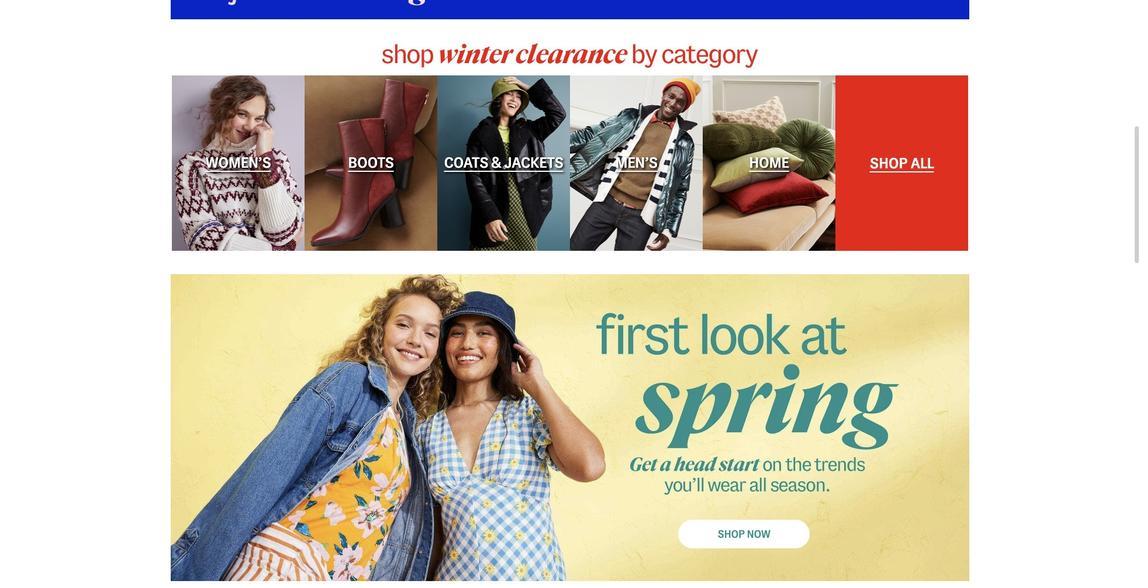 Task type: describe. For each thing, give the bounding box(es) containing it.
shop
[[870, 155, 908, 171]]

jackets
[[504, 155, 563, 170]]

women's
[[206, 155, 271, 170]]

shop
[[718, 528, 745, 539]]

boots
[[348, 155, 394, 170]]

shop all
[[870, 155, 934, 171]]

coats
[[444, 155, 488, 170]]

home link
[[703, 75, 835, 251]]

women's link
[[172, 75, 305, 251]]

now
[[747, 528, 770, 539]]

&
[[491, 155, 501, 170]]

men's link
[[570, 75, 703, 251]]

first look at spring. get a head start on the trends youã¢ââll wear all season. image
[[171, 274, 969, 581]]

men's
[[615, 155, 658, 170]]



Task type: vqa. For each thing, say whether or not it's contained in the screenshot.
"Women's"
yes



Task type: locate. For each thing, give the bounding box(es) containing it.
coats & jackets link
[[437, 75, 570, 251]]

shop now
[[718, 528, 770, 539]]

just in overnight. you've gotta see our newest finds. image
[[171, 0, 969, 19]]

boots link
[[305, 75, 437, 251]]

the big clearance event image
[[835, 75, 968, 251]]

shop now link
[[678, 519, 810, 548]]

coats & jackets
[[444, 155, 563, 170]]

home
[[749, 155, 789, 170]]

all
[[911, 155, 934, 171]]

shop all link
[[835, 75, 968, 251]]



